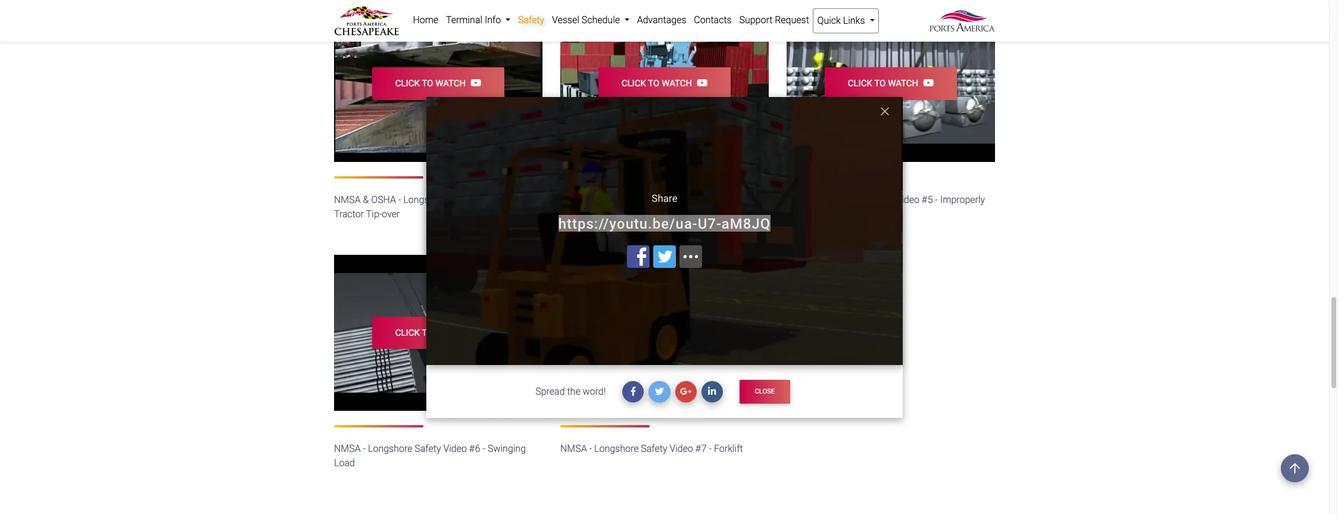 Task type: describe. For each thing, give the bounding box(es) containing it.
support
[[739, 14, 773, 26]]

advantages
[[637, 14, 687, 26]]

click to watch link for cargo
[[825, 68, 957, 100]]

click for cargo
[[848, 78, 873, 89]]

watch for swinging
[[436, 328, 466, 338]]

video image for cargo
[[787, 6, 995, 162]]

youtube image for #6
[[466, 328, 481, 337]]

longshore inside nmsa & osha - longshore safety video #4 - container falling from ship
[[630, 194, 674, 205]]

nmsa & osha - longshore safety video #4 - container falling from ship
[[561, 194, 747, 220]]

load
[[334, 458, 355, 469]]

#7
[[696, 443, 707, 455]]

safety inside nmsa - longshore safety video #5 - improperly slung cargo
[[867, 194, 894, 205]]

tractor
[[334, 208, 364, 220]]

longshore for nmsa - longshore safety video #6 - swinging load
[[368, 443, 412, 455]]

watch for #3
[[436, 78, 466, 89]]

nmsa for nmsa - longshore safety video #7 - forklift
[[561, 443, 587, 455]]

container
[[561, 208, 601, 220]]

longshore for nmsa - longshore safety video #7 - forklift
[[594, 443, 639, 455]]

video image for container
[[561, 6, 769, 162]]

advantages link
[[633, 8, 690, 32]]

video for nmsa - longshore safety video #5 - improperly slung cargo
[[896, 194, 920, 205]]

watch for improperly
[[888, 78, 919, 89]]

safety inside nmsa & osha - longshore safety video #3 - yard tractor tip-over
[[450, 194, 476, 205]]

support request
[[739, 14, 809, 26]]

safety link
[[514, 8, 548, 32]]

home link
[[409, 8, 442, 32]]

nmsa for nmsa - longshore safety video #6 - swinging load
[[334, 443, 361, 455]]

cargo
[[813, 208, 838, 220]]

click to watch link for container
[[599, 68, 731, 100]]

contacts
[[694, 14, 732, 26]]

watch for #4
[[662, 78, 692, 89]]

support request link
[[736, 8, 813, 32]]

nmsa & osha - longshore safety video #3 - yard tractor tip-over
[[334, 194, 542, 220]]

longshore inside nmsa & osha - longshore safety video #3 - yard tractor tip-over
[[404, 194, 448, 205]]

close
[[755, 388, 775, 395]]

video inside nmsa & osha - longshore safety video #3 - yard tractor tip-over
[[479, 194, 502, 205]]

longshore for nmsa - longshore safety video #5 - improperly slung cargo
[[821, 194, 865, 205]]

improperly
[[941, 194, 985, 205]]

spread
[[536, 386, 565, 397]]

tip-
[[366, 208, 382, 220]]

forklift
[[714, 443, 743, 455]]

#3
[[505, 194, 516, 205]]



Task type: locate. For each thing, give the bounding box(es) containing it.
click to watch link
[[372, 68, 504, 100], [599, 68, 731, 100], [825, 68, 957, 100], [372, 317, 504, 349], [599, 317, 731, 349]]

nmsa up container
[[561, 194, 587, 205]]

1 horizontal spatial &
[[589, 194, 595, 205]]

video image for yard
[[334, 6, 543, 162]]

the
[[567, 386, 581, 397]]

contacts link
[[690, 8, 736, 32]]

video left #7
[[670, 443, 693, 455]]

0 horizontal spatial &
[[363, 194, 369, 205]]

nmsa - longshore safety video #6 - swinging load
[[334, 443, 526, 469]]

nmsa
[[334, 194, 361, 205], [561, 194, 587, 205], [787, 194, 813, 205], [334, 443, 361, 455], [561, 443, 587, 455]]

click for container
[[622, 78, 646, 89]]

to for container
[[648, 78, 660, 89]]

video inside nmsa - longshore safety video #6 - swinging load
[[443, 443, 467, 455]]

swinging
[[488, 443, 526, 455]]

youtube image for #5
[[919, 78, 934, 88]]

safety
[[518, 14, 545, 26], [450, 194, 476, 205], [676, 194, 703, 205], [867, 194, 894, 205], [415, 443, 441, 455], [641, 443, 667, 455]]

nmsa inside nmsa - longshore safety video #5 - improperly slung cargo
[[787, 194, 813, 205]]

1 osha from the left
[[371, 194, 396, 205]]

ship
[[655, 208, 673, 220]]

video for nmsa - longshore safety video #6 - swinging load
[[443, 443, 467, 455]]

nmsa for nmsa & osha - longshore safety video #4 - container falling from ship
[[561, 194, 587, 205]]

falling
[[603, 208, 631, 220]]

click to watch link for yard
[[372, 68, 504, 100]]

click
[[395, 78, 420, 89], [622, 78, 646, 89], [848, 78, 873, 89], [395, 328, 420, 338], [622, 328, 646, 338]]

youtube image
[[466, 78, 481, 88]]

youtube image
[[692, 78, 708, 88], [919, 78, 934, 88], [466, 328, 481, 337], [692, 328, 708, 337]]

longshore inside nmsa - longshore safety video #6 - swinging load
[[368, 443, 412, 455]]

video left #5
[[896, 194, 920, 205]]

nmsa up slung
[[787, 194, 813, 205]]

safety inside nmsa & osha - longshore safety video #4 - container falling from ship
[[676, 194, 703, 205]]

video left the #6
[[443, 443, 467, 455]]

click to watch
[[395, 78, 466, 89], [622, 78, 692, 89], [848, 78, 919, 89], [395, 328, 466, 338], [622, 328, 692, 338]]

#5
[[922, 194, 933, 205]]

2 osha from the left
[[598, 194, 623, 205]]

word!
[[583, 386, 606, 397]]

from
[[633, 208, 653, 220]]

osha
[[371, 194, 396, 205], [598, 194, 623, 205]]

video
[[479, 194, 502, 205], [705, 194, 729, 205], [896, 194, 920, 205], [443, 443, 467, 455], [670, 443, 693, 455]]

spread the word!
[[536, 386, 606, 397]]

nmsa inside nmsa & osha - longshore safety video #3 - yard tractor tip-over
[[334, 194, 361, 205]]

osha for tractor
[[371, 194, 396, 205]]

longshore
[[404, 194, 448, 205], [630, 194, 674, 205], [821, 194, 865, 205], [368, 443, 412, 455], [594, 443, 639, 455]]

osha inside nmsa & osha - longshore safety video #3 - yard tractor tip-over
[[371, 194, 396, 205]]

osha up falling
[[598, 194, 623, 205]]

& up tip-
[[363, 194, 369, 205]]

safety inside nmsa - longshore safety video #6 - swinging load
[[415, 443, 441, 455]]

& up container
[[589, 194, 595, 205]]

to for cargo
[[875, 78, 886, 89]]

nmsa up tractor
[[334, 194, 361, 205]]

to
[[422, 78, 433, 89], [648, 78, 660, 89], [875, 78, 886, 89], [422, 328, 433, 338], [648, 328, 660, 338]]

1 & from the left
[[363, 194, 369, 205]]

video inside nmsa - longshore safety video #5 - improperly slung cargo
[[896, 194, 920, 205]]

youtube image for safety
[[692, 78, 708, 88]]

& for tractor
[[363, 194, 369, 205]]

& inside nmsa & osha - longshore safety video #4 - container falling from ship
[[589, 194, 595, 205]]

nmsa for nmsa & osha - longshore safety video #3 - yard tractor tip-over
[[334, 194, 361, 205]]

request
[[775, 14, 809, 26]]

nmsa inside nmsa - longshore safety video #6 - swinging load
[[334, 443, 361, 455]]

& inside nmsa & osha - longshore safety video #3 - yard tractor tip-over
[[363, 194, 369, 205]]

nmsa down the
[[561, 443, 587, 455]]

click to watch for yard
[[395, 78, 466, 89]]

nmsa inside nmsa & osha - longshore safety video #4 - container falling from ship
[[561, 194, 587, 205]]

video left #4
[[705, 194, 729, 205]]

safety inside safety link
[[518, 14, 545, 26]]

1 horizontal spatial osha
[[598, 194, 623, 205]]

video left #3
[[479, 194, 502, 205]]

nmsa up load
[[334, 443, 361, 455]]

video image
[[334, 6, 543, 162], [561, 6, 769, 162], [787, 6, 995, 162], [334, 255, 543, 411], [561, 255, 769, 411]]

video inside nmsa & osha - longshore safety video #4 - container falling from ship
[[705, 194, 729, 205]]

#6
[[469, 443, 480, 455]]

osha for falling
[[598, 194, 623, 205]]

go to top image
[[1281, 454, 1309, 482]]

nmsa - longshore safety video #5 - improperly slung cargo
[[787, 194, 985, 220]]

click to watch for cargo
[[848, 78, 919, 89]]

osha up the 'over'
[[371, 194, 396, 205]]

& for falling
[[589, 194, 595, 205]]

nmsa for nmsa - longshore safety video #5 - improperly slung cargo
[[787, 194, 813, 205]]

0 horizontal spatial osha
[[371, 194, 396, 205]]

&
[[363, 194, 369, 205], [589, 194, 595, 205]]

osha inside nmsa & osha - longshore safety video #4 - container falling from ship
[[598, 194, 623, 205]]

slung
[[787, 208, 810, 220]]

#4
[[731, 194, 742, 205]]

yard
[[523, 194, 542, 205]]

to for yard
[[422, 78, 433, 89]]

home
[[413, 14, 438, 26]]

video for nmsa - longshore safety video #7 - forklift
[[670, 443, 693, 455]]

longshore inside nmsa - longshore safety video #5 - improperly slung cargo
[[821, 194, 865, 205]]

watch
[[436, 78, 466, 89], [662, 78, 692, 89], [888, 78, 919, 89], [436, 328, 466, 338], [662, 328, 692, 338]]

over
[[382, 208, 400, 220]]

-
[[398, 194, 401, 205], [518, 194, 521, 205], [625, 194, 628, 205], [745, 194, 747, 205], [816, 194, 819, 205], [935, 194, 938, 205], [363, 443, 366, 455], [483, 443, 486, 455], [589, 443, 592, 455], [709, 443, 712, 455]]

click to watch for container
[[622, 78, 692, 89]]

nmsa - longshore safety video #7 - forklift
[[561, 443, 743, 455]]

2 & from the left
[[589, 194, 595, 205]]

close button
[[740, 380, 790, 404]]

click for yard
[[395, 78, 420, 89]]



Task type: vqa. For each thing, say whether or not it's contained in the screenshot.
Swinging at left
yes



